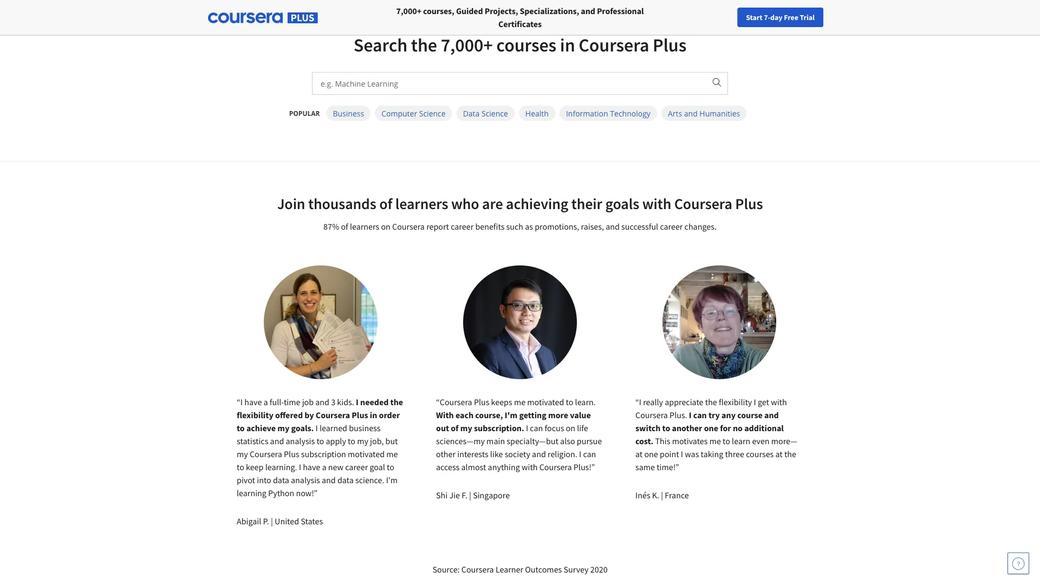 Task type: describe. For each thing, give the bounding box(es) containing it.
additional
[[745, 423, 784, 434]]

find your new career
[[810, 12, 878, 22]]

i right learning.
[[299, 462, 301, 473]]

learned
[[320, 423, 347, 434]]

with
[[436, 410, 454, 421]]

now!
[[296, 488, 314, 499]]

on for life
[[566, 423, 576, 434]]

help center image
[[1013, 557, 1026, 570]]

survey
[[564, 564, 589, 575]]

1 horizontal spatial can
[[583, 449, 596, 460]]

taking
[[701, 449, 724, 460]]

i up plus!
[[579, 449, 582, 460]]

almost
[[462, 462, 486, 473]]

computer science
[[382, 108, 446, 118]]

1 horizontal spatial learners
[[396, 194, 449, 213]]

can for focus
[[530, 423, 543, 434]]

time!
[[657, 462, 676, 473]]

coursera inside the coursera plus keeps me motivated to learn. with each course, i'm getting more value out of my subscription.
[[440, 397, 472, 408]]

courses,
[[423, 5, 455, 16]]

87%
[[324, 221, 339, 232]]

religion.
[[548, 449, 578, 460]]

shi jie f. | singapore
[[436, 490, 510, 501]]

projects,
[[485, 5, 518, 16]]

their
[[572, 194, 603, 213]]

to inside the coursera plus keeps me motivated to learn. with each course, i'm getting more value out of my subscription.
[[566, 397, 574, 408]]

i inside "this motivates me to learn even more— at one point i was taking three courses at the same time!"
[[681, 449, 684, 460]]

and down new
[[322, 475, 336, 486]]

course
[[738, 410, 763, 421]]

1 vertical spatial learners
[[350, 221, 380, 232]]

keep
[[246, 462, 264, 473]]

abigail p. | united states
[[237, 516, 323, 527]]

by
[[305, 410, 314, 421]]

data science
[[463, 108, 508, 118]]

p.
[[263, 516, 269, 527]]

flexibility inside i really appreciate the flexibility i get with coursera plus.
[[719, 397, 753, 408]]

value
[[570, 410, 591, 421]]

and inside i can focus on life sciences—my main specialty—but also pursue other interests like society and religion. i can access almost anything with coursera plus!
[[532, 449, 546, 460]]

can for try
[[694, 410, 707, 421]]

goals
[[606, 194, 640, 213]]

try
[[709, 410, 720, 421]]

but
[[386, 436, 398, 447]]

learn.
[[575, 397, 596, 408]]

switch
[[636, 423, 661, 434]]

focus
[[545, 423, 564, 434]]

i'm inside i learned business statistics and analysis to apply to my job, but my coursera plus subscription motivated me to keep learning. i have a new career goal to pivot into data analysis and data science. i'm learning python now!
[[386, 475, 398, 486]]

health button
[[519, 106, 556, 121]]

motivated inside i learned business statistics and analysis to apply to my job, but my coursera plus subscription motivated me to keep learning. i have a new career goal to pivot into data analysis and data science. i'm learning python now!
[[348, 449, 385, 460]]

i inside "i needed the flexibility offered by coursera plus in order to achieve my goals."
[[356, 397, 359, 408]]

specializations,
[[520, 5, 580, 16]]

coursera right source:
[[462, 564, 494, 575]]

0 horizontal spatial have
[[245, 397, 262, 408]]

anything
[[488, 462, 520, 473]]

me inside "this motivates me to learn even more— at one point i was taking three courses at the same time!"
[[710, 436, 721, 447]]

2 horizontal spatial career
[[660, 221, 683, 232]]

specialty—but
[[507, 436, 559, 447]]

coursera left report
[[392, 221, 425, 232]]

motivates
[[672, 436, 708, 447]]

learn
[[732, 436, 751, 447]]

subscription
[[301, 449, 346, 460]]

2020
[[591, 564, 608, 575]]

the inside "i needed the flexibility offered by coursera plus in order to achieve my goals."
[[391, 397, 403, 408]]

data science button
[[457, 106, 515, 121]]

pursue
[[577, 436, 602, 447]]

have inside i learned business statistics and analysis to apply to my job, but my coursera plus subscription motivated me to keep learning. i have a new career goal to pivot into data analysis and data science. i'm learning python now!
[[303, 462, 320, 473]]

outcomes
[[525, 564, 562, 575]]

to right goal on the bottom
[[387, 462, 395, 473]]

science for data science
[[482, 108, 508, 118]]

and inside i can try any course and switch to another one for no additional cost.
[[765, 410, 779, 421]]

i learned business statistics and analysis to apply to my job, but my coursera plus subscription motivated me to keep learning. i have a new career goal to pivot into data analysis and data science. i'm learning python now!
[[237, 423, 398, 499]]

information
[[566, 108, 609, 118]]

health
[[526, 108, 549, 118]]

each
[[456, 410, 474, 421]]

computer
[[382, 108, 417, 118]]

on for coursera
[[381, 221, 391, 232]]

your
[[825, 12, 840, 22]]

another
[[672, 423, 703, 434]]

coursera plus keeps me motivated to learn. with each course, i'm getting more value out of my subscription.
[[436, 397, 596, 434]]

was
[[685, 449, 699, 460]]

7-
[[764, 12, 771, 22]]

0 vertical spatial courses
[[497, 33, 557, 57]]

arts and humanities button
[[662, 106, 747, 121]]

and left the 3
[[316, 397, 330, 408]]

coursera inside "i needed the flexibility offered by coursera plus in order to achieve my goals."
[[316, 410, 350, 421]]

i really appreciate the flexibility i get with coursera plus.
[[636, 397, 787, 421]]

inés k. | france
[[636, 490, 689, 501]]

benefits
[[476, 221, 505, 232]]

keeps
[[491, 397, 513, 408]]

flexibility inside "i needed the flexibility offered by coursera plus in order to achieve my goals."
[[237, 410, 274, 421]]

coursera inside i learned business statistics and analysis to apply to my job, but my coursera plus subscription motivated me to keep learning. i have a new career goal to pivot into data analysis and data science. i'm learning python now!
[[250, 449, 282, 460]]

1 data from the left
[[273, 475, 289, 486]]

three
[[726, 449, 745, 460]]

1 vertical spatial 7,000+
[[441, 33, 493, 57]]

learner image shi jie f. image
[[463, 266, 577, 379]]

thousands
[[308, 194, 377, 213]]

the inside i really appreciate the flexibility i get with coursera plus.
[[706, 397, 718, 408]]

science for computer science
[[419, 108, 446, 118]]

life
[[577, 423, 588, 434]]

getting
[[519, 410, 547, 421]]

out
[[436, 423, 449, 434]]

plus inside i learned business statistics and analysis to apply to my job, but my coursera plus subscription motivated me to keep learning. i have a new career goal to pivot into data analysis and data science. i'm learning python now!
[[284, 449, 300, 460]]

technology
[[611, 108, 651, 118]]

2 at from the left
[[776, 449, 783, 460]]

87% of learners on coursera report career benefits such as promotions, raises, and successful career changes.
[[324, 221, 717, 232]]

plus inside "i needed the flexibility offered by coursera plus in order to achieve my goals."
[[352, 410, 368, 421]]

no
[[733, 423, 743, 434]]

promotions,
[[535, 221, 580, 232]]

and inside 7,000+ courses, guided projects, specializations, and professional certificates
[[581, 5, 596, 16]]

job,
[[370, 436, 384, 447]]

my inside the coursera plus keeps me motivated to learn. with each course, i'm getting more value out of my subscription.
[[461, 423, 473, 434]]

are
[[482, 194, 503, 213]]

also
[[561, 436, 575, 447]]

Search the 7,000+ courses in Coursera Plus text field
[[313, 73, 705, 94]]

such
[[507, 221, 524, 232]]

f.
[[462, 490, 468, 501]]

i up specialty—but
[[526, 423, 529, 434]]

even
[[753, 436, 770, 447]]

python
[[268, 488, 294, 499]]

arts and humanities
[[668, 108, 741, 118]]

pivot
[[237, 475, 255, 486]]

main
[[487, 436, 505, 447]]

course,
[[476, 410, 503, 421]]

get
[[758, 397, 770, 408]]

me inside i learned business statistics and analysis to apply to my job, but my coursera plus subscription motivated me to keep learning. i have a new career goal to pivot into data analysis and data science. i'm learning python now!
[[387, 449, 398, 460]]

abigail
[[237, 516, 261, 527]]

plus inside the coursera plus keeps me motivated to learn. with each course, i'm getting more value out of my subscription.
[[474, 397, 490, 408]]

career inside i learned business statistics and analysis to apply to my job, but my coursera plus subscription motivated me to keep learning. i have a new career goal to pivot into data analysis and data science. i'm learning python now!
[[345, 462, 368, 473]]



Task type: vqa. For each thing, say whether or not it's contained in the screenshot.


Task type: locate. For each thing, give the bounding box(es) containing it.
0 horizontal spatial of
[[341, 221, 348, 232]]

data
[[463, 108, 480, 118]]

job
[[302, 397, 314, 408]]

of inside the coursera plus keeps me motivated to learn. with each course, i'm getting more value out of my subscription.
[[451, 423, 459, 434]]

to up statistics
[[237, 423, 245, 434]]

1 at from the left
[[636, 449, 643, 460]]

coursera plus image
[[208, 13, 318, 23]]

me up taking
[[710, 436, 721, 447]]

appreciate
[[665, 397, 704, 408]]

goal
[[370, 462, 385, 473]]

join thousands of learners who are achieving their goals with coursera plus
[[277, 194, 763, 213]]

learners up report
[[396, 194, 449, 213]]

to right apply on the left bottom of page
[[348, 436, 356, 447]]

with
[[643, 194, 672, 213], [771, 397, 787, 408], [522, 462, 538, 473]]

coursera
[[579, 33, 650, 57], [675, 194, 733, 213], [392, 221, 425, 232], [440, 397, 472, 408], [316, 410, 350, 421], [636, 410, 668, 421], [250, 449, 282, 460], [540, 462, 572, 473], [462, 564, 494, 575]]

information technology
[[566, 108, 651, 118]]

with inside i can focus on life sciences—my main specialty—but also pursue other interests like society and religion. i can access almost anything with coursera plus!
[[522, 462, 538, 473]]

coursera inside i really appreciate the flexibility i get with coursera plus.
[[636, 410, 668, 421]]

point
[[660, 449, 680, 460]]

learner image inés k. image
[[663, 266, 777, 379]]

1 horizontal spatial |
[[469, 490, 472, 501]]

science right computer
[[419, 108, 446, 118]]

| right the 'f.'
[[469, 490, 472, 501]]

0 vertical spatial learners
[[396, 194, 449, 213]]

me
[[514, 397, 526, 408], [710, 436, 721, 447], [387, 449, 398, 460]]

to inside i can try any course and switch to another one for no additional cost.
[[663, 423, 671, 434]]

7,000+
[[397, 5, 422, 16], [441, 33, 493, 57]]

more—
[[772, 436, 798, 447]]

2 horizontal spatial me
[[710, 436, 721, 447]]

and down specialty—but
[[532, 449, 546, 460]]

and up the additional
[[765, 410, 779, 421]]

and left professional
[[581, 5, 596, 16]]

analysis
[[286, 436, 315, 447], [291, 475, 320, 486]]

science inside data science button
[[482, 108, 508, 118]]

in
[[560, 33, 575, 57], [370, 410, 377, 421]]

1 vertical spatial a
[[322, 462, 327, 473]]

learners
[[396, 194, 449, 213], [350, 221, 380, 232]]

and right "raises,"
[[606, 221, 620, 232]]

to inside "i needed the flexibility offered by coursera plus in order to achieve my goals."
[[237, 423, 245, 434]]

motivated inside the coursera plus keeps me motivated to learn. with each course, i'm getting more value out of my subscription.
[[528, 397, 564, 408]]

me down but
[[387, 449, 398, 460]]

i have a full-time job and 3 kids.
[[241, 397, 356, 408]]

1 horizontal spatial flexibility
[[719, 397, 753, 408]]

1 vertical spatial can
[[530, 423, 543, 434]]

1 horizontal spatial in
[[560, 33, 575, 57]]

i right kids.
[[356, 397, 359, 408]]

have down subscription
[[303, 462, 320, 473]]

needed
[[360, 397, 389, 408]]

0 horizontal spatial on
[[381, 221, 391, 232]]

0 horizontal spatial career
[[345, 462, 368, 473]]

goals.
[[291, 423, 314, 434]]

7,000+ left courses,
[[397, 5, 422, 16]]

0 vertical spatial flexibility
[[719, 397, 753, 408]]

1 horizontal spatial one
[[704, 423, 719, 434]]

courses down even
[[746, 449, 774, 460]]

i left really
[[640, 397, 642, 408]]

career left changes.
[[660, 221, 683, 232]]

i'm right 'science.'
[[386, 475, 398, 486]]

to up pivot
[[237, 462, 244, 473]]

other
[[436, 449, 456, 460]]

0 horizontal spatial one
[[645, 449, 658, 460]]

1 horizontal spatial data
[[338, 475, 354, 486]]

at down cost.
[[636, 449, 643, 460]]

same
[[636, 462, 655, 473]]

society
[[505, 449, 531, 460]]

flexibility up "achieve"
[[237, 410, 274, 421]]

career up 'science.'
[[345, 462, 368, 473]]

plus.
[[670, 410, 688, 421]]

me inside the coursera plus keeps me motivated to learn. with each course, i'm getting more value out of my subscription.
[[514, 397, 526, 408]]

1 vertical spatial have
[[303, 462, 320, 473]]

one up same
[[645, 449, 658, 460]]

offered
[[275, 410, 303, 421]]

trial
[[800, 12, 815, 22]]

2 vertical spatial me
[[387, 449, 398, 460]]

courses down certificates
[[497, 33, 557, 57]]

courses inside "this motivates me to learn even more— at one point i was taking three courses at the same time!"
[[746, 449, 774, 460]]

at
[[636, 449, 643, 460], [776, 449, 783, 460]]

the down courses,
[[411, 33, 437, 57]]

of right "thousands"
[[380, 194, 393, 213]]

0 horizontal spatial me
[[387, 449, 398, 460]]

and down "achieve"
[[270, 436, 284, 447]]

business
[[333, 108, 364, 118]]

1 vertical spatial motivated
[[348, 449, 385, 460]]

1 horizontal spatial motivated
[[528, 397, 564, 408]]

coursera down the 3
[[316, 410, 350, 421]]

0 vertical spatial one
[[704, 423, 719, 434]]

1 science from the left
[[419, 108, 446, 118]]

1 horizontal spatial with
[[643, 194, 672, 213]]

the
[[411, 33, 437, 57], [391, 397, 403, 408], [706, 397, 718, 408], [785, 449, 797, 460]]

one inside "this motivates me to learn even more— at one point i was taking three courses at the same time!"
[[645, 449, 658, 460]]

2 science from the left
[[482, 108, 508, 118]]

career
[[451, 221, 474, 232], [660, 221, 683, 232], [345, 462, 368, 473]]

of right out
[[451, 423, 459, 434]]

analysis down goals.
[[286, 436, 315, 447]]

1 horizontal spatial at
[[776, 449, 783, 460]]

any
[[722, 410, 736, 421]]

1 vertical spatial analysis
[[291, 475, 320, 486]]

1 horizontal spatial courses
[[746, 449, 774, 460]]

2 vertical spatial of
[[451, 423, 459, 434]]

certificates
[[499, 18, 542, 29]]

in down specializations,
[[560, 33, 575, 57]]

and right arts
[[684, 108, 698, 118]]

1 vertical spatial on
[[566, 423, 576, 434]]

learner image abigail p. image
[[264, 266, 378, 379]]

0 horizontal spatial flexibility
[[237, 410, 274, 421]]

k.
[[653, 490, 660, 501]]

my inside "i needed the flexibility offered by coursera plus in order to achieve my goals."
[[278, 423, 290, 434]]

the up 'order'
[[391, 397, 403, 408]]

0 horizontal spatial learners
[[350, 221, 380, 232]]

data down learning.
[[273, 475, 289, 486]]

me right keeps
[[514, 397, 526, 408]]

i can try any course and switch to another one for no additional cost.
[[636, 410, 784, 447]]

search
[[354, 33, 408, 57]]

find
[[810, 12, 824, 22]]

1 vertical spatial me
[[710, 436, 721, 447]]

coursera down really
[[636, 410, 668, 421]]

the inside "this motivates me to learn even more— at one point i was taking three courses at the same time!"
[[785, 449, 797, 460]]

2 horizontal spatial |
[[661, 490, 664, 501]]

plus!
[[574, 462, 592, 473]]

coursera down religion.
[[540, 462, 572, 473]]

1 horizontal spatial science
[[482, 108, 508, 118]]

0 horizontal spatial courses
[[497, 33, 557, 57]]

1 horizontal spatial me
[[514, 397, 526, 408]]

a inside i learned business statistics and analysis to apply to my job, but my coursera plus subscription motivated me to keep learning. i have a new career goal to pivot into data analysis and data science. i'm learning python now!
[[322, 462, 327, 473]]

0 horizontal spatial a
[[264, 397, 268, 408]]

i needed the flexibility offered by coursera plus in order to achieve my goals.
[[237, 397, 403, 434]]

the up try
[[706, 397, 718, 408]]

0 horizontal spatial data
[[273, 475, 289, 486]]

science right data
[[482, 108, 508, 118]]

achieving
[[506, 194, 569, 213]]

2 vertical spatial can
[[583, 449, 596, 460]]

who
[[452, 194, 480, 213]]

0 vertical spatial of
[[380, 194, 393, 213]]

have left the full-
[[245, 397, 262, 408]]

kids.
[[337, 397, 354, 408]]

a left new
[[322, 462, 327, 473]]

science inside computer science button
[[419, 108, 446, 118]]

to up this
[[663, 423, 671, 434]]

1 vertical spatial courses
[[746, 449, 774, 460]]

one inside i can try any course and switch to another one for no additional cost.
[[704, 423, 719, 434]]

7,000+ down guided
[[441, 33, 493, 57]]

0 horizontal spatial motivated
[[348, 449, 385, 460]]

my down each
[[461, 423, 473, 434]]

this
[[656, 436, 671, 447]]

i'm
[[505, 410, 518, 421], [386, 475, 398, 486]]

my down business
[[357, 436, 369, 447]]

analysis up "now!"
[[291, 475, 320, 486]]

0 horizontal spatial |
[[271, 516, 273, 527]]

join
[[277, 194, 305, 213]]

coursera up changes.
[[675, 194, 733, 213]]

access
[[436, 462, 460, 473]]

1 horizontal spatial 7,000+
[[441, 33, 493, 57]]

i right goals.
[[316, 423, 318, 434]]

1 horizontal spatial a
[[322, 462, 327, 473]]

one down try
[[704, 423, 719, 434]]

1 horizontal spatial i'm
[[505, 410, 518, 421]]

2 horizontal spatial can
[[694, 410, 707, 421]]

start 7-day free trial button
[[738, 8, 824, 27]]

0 vertical spatial with
[[643, 194, 672, 213]]

| right k.
[[661, 490, 664, 501]]

2 horizontal spatial of
[[451, 423, 459, 434]]

i right plus.
[[689, 410, 692, 421]]

my down 'offered'
[[278, 423, 290, 434]]

career down who
[[451, 221, 474, 232]]

data down new
[[338, 475, 354, 486]]

0 vertical spatial 7,000+
[[397, 5, 422, 16]]

my down statistics
[[237, 449, 248, 460]]

with up successful
[[643, 194, 672, 213]]

business button
[[327, 106, 371, 121]]

of right "87%"
[[341, 221, 348, 232]]

0 horizontal spatial science
[[419, 108, 446, 118]]

coursera down professional
[[579, 33, 650, 57]]

coursera up each
[[440, 397, 472, 408]]

0 vertical spatial analysis
[[286, 436, 315, 447]]

i left get
[[754, 397, 757, 408]]

i left was
[[681, 449, 684, 460]]

raises,
[[581, 221, 604, 232]]

i'm down keeps
[[505, 410, 518, 421]]

can inside i can try any course and switch to another one for no additional cost.
[[694, 410, 707, 421]]

in down needed
[[370, 410, 377, 421]]

0 vertical spatial can
[[694, 410, 707, 421]]

coursera up keep
[[250, 449, 282, 460]]

career
[[857, 12, 878, 22]]

shi
[[436, 490, 448, 501]]

the down more—
[[785, 449, 797, 460]]

apply
[[326, 436, 346, 447]]

achieve
[[247, 423, 276, 434]]

in inside "i needed the flexibility offered by coursera plus in order to achieve my goals."
[[370, 410, 377, 421]]

new
[[841, 12, 855, 22]]

| for this motivates me to learn even more— at one point i was taking three courses at the same time!
[[661, 490, 664, 501]]

report
[[427, 221, 449, 232]]

| right p.
[[271, 516, 273, 527]]

0 vertical spatial have
[[245, 397, 262, 408]]

0 horizontal spatial 7,000+
[[397, 5, 422, 16]]

can down 'getting'
[[530, 423, 543, 434]]

0 horizontal spatial at
[[636, 449, 643, 460]]

i left the full-
[[241, 397, 243, 408]]

| for i learned business statistics and analysis to apply to my job, but my coursera plus subscription motivated me to keep learning. i have a new career goal to pivot into data analysis and data science. i'm learning python now!
[[271, 516, 273, 527]]

inés
[[636, 490, 651, 501]]

1 vertical spatial one
[[645, 449, 658, 460]]

1 vertical spatial flexibility
[[237, 410, 274, 421]]

computer science button
[[375, 106, 452, 121]]

to up subscription
[[317, 436, 324, 447]]

to inside "this motivates me to learn even more— at one point i was taking three courses at the same time!"
[[723, 436, 731, 447]]

0 vertical spatial i'm
[[505, 410, 518, 421]]

1 vertical spatial of
[[341, 221, 348, 232]]

a left the full-
[[264, 397, 268, 408]]

2 data from the left
[[338, 475, 354, 486]]

one
[[704, 423, 719, 434], [645, 449, 658, 460]]

and inside button
[[684, 108, 698, 118]]

0 vertical spatial in
[[560, 33, 575, 57]]

2 horizontal spatial with
[[771, 397, 787, 408]]

1 vertical spatial in
[[370, 410, 377, 421]]

as
[[525, 221, 533, 232]]

flexibility up any
[[719, 397, 753, 408]]

0 vertical spatial me
[[514, 397, 526, 408]]

science.
[[356, 475, 385, 486]]

None search field
[[149, 7, 409, 28]]

can down pursue
[[583, 449, 596, 460]]

with right get
[[771, 397, 787, 408]]

i inside i can try any course and switch to another one for no additional cost.
[[689, 410, 692, 421]]

business
[[349, 423, 381, 434]]

1 horizontal spatial career
[[451, 221, 474, 232]]

1 vertical spatial with
[[771, 397, 787, 408]]

0 horizontal spatial with
[[522, 462, 538, 473]]

with inside i really appreciate the flexibility i get with coursera plus.
[[771, 397, 787, 408]]

7,000+ inside 7,000+ courses, guided projects, specializations, and professional certificates
[[397, 5, 422, 16]]

i'm inside the coursera plus keeps me motivated to learn. with each course, i'm getting more value out of my subscription.
[[505, 410, 518, 421]]

learners down "thousands"
[[350, 221, 380, 232]]

motivated down job,
[[348, 449, 385, 460]]

0 vertical spatial a
[[264, 397, 268, 408]]

0 horizontal spatial i'm
[[386, 475, 398, 486]]

1 vertical spatial i'm
[[386, 475, 398, 486]]

learning
[[237, 488, 267, 499]]

1 horizontal spatial of
[[380, 194, 393, 213]]

to down for at the bottom
[[723, 436, 731, 447]]

at down more—
[[776, 449, 783, 460]]

with down society at the bottom
[[522, 462, 538, 473]]

statistics
[[237, 436, 269, 447]]

on left report
[[381, 221, 391, 232]]

to left learn.
[[566, 397, 574, 408]]

france
[[665, 490, 689, 501]]

on left life
[[566, 423, 576, 434]]

2 vertical spatial with
[[522, 462, 538, 473]]

day
[[771, 12, 783, 22]]

1 horizontal spatial on
[[566, 423, 576, 434]]

0 horizontal spatial can
[[530, 423, 543, 434]]

can left try
[[694, 410, 707, 421]]

coursera inside i can focus on life sciences—my main specialty—but also pursue other interests like society and religion. i can access almost anything with coursera plus!
[[540, 462, 572, 473]]

motivated up the more
[[528, 397, 564, 408]]

0 vertical spatial motivated
[[528, 397, 564, 408]]

find your new career link
[[804, 11, 883, 24]]

changes.
[[685, 221, 717, 232]]

search the 7,000+ courses in coursera plus
[[354, 33, 687, 57]]

0 horizontal spatial in
[[370, 410, 377, 421]]

cost.
[[636, 436, 654, 447]]

1 horizontal spatial have
[[303, 462, 320, 473]]

on inside i can focus on life sciences—my main specialty—but also pursue other interests like society and religion. i can access almost anything with coursera plus!
[[566, 423, 576, 434]]

0 vertical spatial on
[[381, 221, 391, 232]]



